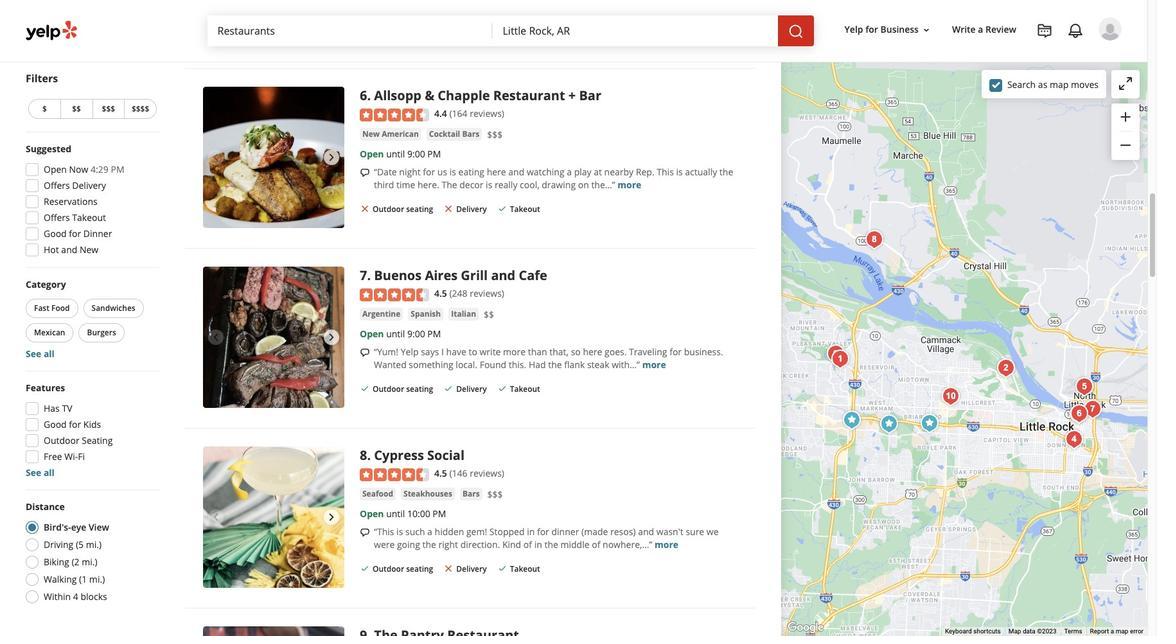Task type: describe. For each thing, give the bounding box(es) containing it.
big orange image
[[938, 383, 964, 409]]

spanish
[[411, 308, 441, 319]]

previous image for 8
[[208, 510, 224, 525]]

all for category
[[44, 348, 55, 360]]

now
[[69, 163, 88, 175]]

is right this
[[676, 166, 683, 178]]

subway image
[[917, 410, 943, 436]]

social
[[427, 447, 465, 464]]

see all button for category
[[26, 348, 55, 360]]

fi
[[78, 450, 85, 463]]

fast food
[[34, 303, 70, 314]]

see all for features
[[26, 466, 55, 479]]

cocktail bars
[[429, 128, 479, 139]]

good for dinner
[[44, 227, 112, 240]]

open for 8
[[360, 507, 384, 520]]

the down dinner
[[545, 538, 558, 551]]

seafood button
[[360, 488, 396, 500]]

outdoor for 8
[[373, 563, 404, 574]]

reservations
[[44, 195, 98, 208]]

italian button
[[449, 308, 479, 321]]

write
[[480, 346, 501, 358]]

+
[[569, 87, 576, 104]]

cocktail bars link
[[427, 128, 482, 141]]

is inside "this is such a hidden gem! stopped in for dinner (made resos) and wasn't sure we were going the right direction. kind of in the middle of nowhere,…"
[[397, 525, 403, 538]]

"date
[[374, 166, 397, 178]]

outdoor for 6
[[373, 204, 404, 214]]

decor
[[460, 179, 484, 191]]

night
[[399, 166, 421, 178]]

mi.) for biking (2 mi.)
[[82, 556, 97, 568]]

cypress social link
[[374, 447, 465, 464]]

new inside group
[[80, 244, 98, 256]]

rep.
[[636, 166, 655, 178]]

a inside "this is such a hidden gem! stopped in for dinner (made resos) and wasn't sure we were going the right direction. kind of in the middle of nowhere,…"
[[427, 525, 432, 538]]

dinner
[[552, 525, 579, 538]]

next image for 8 . cypress social
[[324, 510, 339, 525]]

that,
[[550, 346, 569, 358]]

$$$ inside $$$ button
[[102, 103, 115, 114]]

address, neighborhood, city, state or zip text field
[[493, 15, 778, 46]]

seating for chapple
[[406, 204, 433, 214]]

distance
[[26, 501, 65, 513]]

pm for 8 . cypress social
[[433, 507, 446, 520]]

sure
[[686, 525, 704, 538]]

none field things to do, nail salons, plumbers
[[207, 15, 493, 46]]

free
[[44, 450, 62, 463]]

7 . buenos aires grill and cafe
[[360, 267, 547, 284]]

the inside ""yum! yelp says i have to write more than that, so here goes. traveling for business. wanted something local. found this. had the flank steak with…""
[[548, 358, 562, 371]]

©2023
[[1037, 628, 1057, 635]]

9:00 for allsopp
[[407, 148, 425, 160]]

"yum!
[[374, 346, 398, 358]]

seating
[[82, 434, 113, 447]]

"date night for us is eating here and watching a play at nearby rep.  this is actually the third time here.    the decor is really cool, drawing on the…"
[[374, 166, 733, 191]]

map for moves
[[1050, 78, 1069, 90]]

16 checkmark v2 image for delivery
[[444, 383, 454, 394]]

new american link
[[360, 128, 421, 141]]

4:29
[[91, 163, 108, 175]]

open until 9:00 pm for allsopp
[[360, 148, 441, 160]]

16 close v2 image
[[444, 203, 454, 214]]

seafood link
[[360, 488, 396, 500]]

more for cypress social
[[655, 538, 679, 551]]

7
[[360, 267, 367, 284]]

3 outdoor seating from the top
[[373, 563, 433, 574]]

within 4 blocks
[[44, 590, 107, 603]]

takeout for 7 . buenos aires grill and cafe
[[510, 383, 540, 394]]

until for cypress
[[386, 507, 405, 520]]

slideshow element for 8
[[203, 447, 344, 588]]

kind
[[502, 538, 521, 551]]

more for allsopp & chapple restaurant + bar
[[618, 179, 641, 191]]

yelp for business
[[845, 23, 919, 36]]

the
[[442, 179, 457, 191]]

seafood
[[362, 488, 393, 499]]

8
[[360, 447, 367, 464]]

slideshow element for 6
[[203, 87, 344, 228]]

taco bell image
[[876, 411, 902, 437]]

had
[[529, 358, 546, 371]]

16 checkmark v2 image for takeout
[[497, 563, 507, 574]]

bird's-eye view
[[44, 521, 109, 533]]

outdoor for 7
[[373, 383, 404, 394]]

kendall p. image
[[1099, 17, 1122, 40]]

mi.) for driving (5 mi.)
[[86, 538, 102, 551]]

for inside ""yum! yelp says i have to write more than that, so here goes. traveling for business. wanted something local. found this. had the flank steak with…""
[[670, 346, 682, 358]]

6
[[360, 87, 367, 104]]

the left right
[[422, 538, 436, 551]]

4.5 star rating image for cypress social
[[360, 468, 429, 481]]

google image
[[785, 619, 827, 636]]

wanted
[[374, 358, 407, 371]]

we
[[707, 525, 719, 538]]

and inside "date night for us is eating here and watching a play at nearby rep.  this is actually the third time here.    the decor is really cool, drawing on the…"
[[508, 166, 524, 178]]

this
[[657, 166, 674, 178]]

spanish link
[[408, 308, 443, 321]]

4.4 star rating image
[[360, 108, 429, 121]]

error
[[1130, 628, 1144, 635]]

for up outdoor seating
[[69, 418, 81, 431]]

see all for category
[[26, 348, 55, 360]]

4.5 (248 reviews)
[[434, 287, 504, 300]]

biking (2 mi.)
[[44, 556, 97, 568]]

&
[[425, 87, 434, 104]]

see for category
[[26, 348, 41, 360]]

fast food button
[[26, 299, 78, 318]]

flank
[[564, 358, 585, 371]]

yelp inside ""yum! yelp says i have to write more than that, so here goes. traveling for business. wanted something local. found this. had the flank steak with…""
[[401, 346, 419, 358]]

more link for +
[[618, 179, 641, 191]]

report a map error link
[[1090, 628, 1144, 635]]

things to do, nail salons, plumbers text field
[[207, 15, 493, 46]]

4.4
[[434, 108, 447, 120]]

hot
[[44, 244, 59, 256]]

mexican
[[34, 327, 65, 338]]

i
[[441, 346, 444, 358]]

cafe
[[519, 267, 547, 284]]

previous image for 7
[[208, 330, 224, 345]]

"this is such a hidden gem! stopped in for dinner (made resos) and wasn't sure we were going the right direction. kind of in the middle of nowhere,…"
[[374, 525, 719, 551]]

$$$ for 6 . allsopp & chapple restaurant + bar
[[487, 128, 503, 141]]

previous image for 6
[[208, 150, 224, 165]]

next image for 7 . buenos aires grill and cafe
[[324, 330, 339, 345]]

cocktail bars button
[[427, 128, 482, 141]]

yelp inside button
[[845, 23, 863, 36]]

yelp for business button
[[840, 18, 937, 41]]

2 of from the left
[[592, 538, 600, 551]]

a inside write a review link
[[978, 23, 983, 36]]

map
[[1009, 628, 1021, 635]]

here inside "date night for us is eating here and watching a play at nearby rep.  this is actually the third time here.    the decor is really cool, drawing on the…"
[[487, 166, 506, 178]]

dinner
[[83, 227, 112, 240]]

search as map moves
[[1007, 78, 1099, 90]]

outdoor seating for chapple
[[373, 204, 433, 214]]

zoom out image
[[1118, 138, 1133, 153]]

data
[[1023, 628, 1036, 635]]

allsopp & chapple restaurant + bar image
[[1067, 401, 1092, 426]]

wi-
[[64, 450, 78, 463]]

hot and new
[[44, 244, 98, 256]]

user actions element
[[834, 16, 1140, 95]]

here inside ""yum! yelp says i have to write more than that, so here goes. traveling for business. wanted something local. found this. had the flank steak with…""
[[583, 346, 602, 358]]

open until 10:00 pm
[[360, 507, 446, 520]]

none field address, neighborhood, city, state or zip
[[493, 15, 778, 46]]

16 speech v2 image for 8
[[360, 527, 370, 538]]

"yum! yelp says i have to write more than that, so here goes. traveling for business. wanted something local. found this. had the flank steak with…"
[[374, 346, 723, 371]]

see all button for features
[[26, 466, 55, 479]]

driving (5 mi.)
[[44, 538, 102, 551]]

zoom in image
[[1118, 109, 1133, 124]]

open now 4:29 pm
[[44, 163, 124, 175]]

as
[[1038, 78, 1048, 90]]

open for 7
[[360, 328, 384, 340]]

outdoor seating for grill
[[373, 383, 433, 394]]

suggested
[[26, 143, 71, 155]]

wasn't
[[657, 525, 684, 538]]

next image for 6 . allsopp & chapple restaurant + bar
[[324, 150, 339, 165]]

brood & barley image
[[1072, 374, 1097, 399]]



Task type: locate. For each thing, give the bounding box(es) containing it.
1 vertical spatial 16 speech v2 image
[[360, 527, 370, 538]]

1 next image from the top
[[324, 150, 339, 165]]

16 speech v2 image
[[360, 167, 370, 178], [360, 527, 370, 538]]

2 vertical spatial .
[[367, 447, 371, 464]]

2 vertical spatial outdoor seating
[[373, 563, 433, 574]]

0 horizontal spatial new
[[80, 244, 98, 256]]

on
[[578, 179, 589, 191]]

1 vertical spatial see all
[[26, 466, 55, 479]]

zaxby's chicken fingers & buffalo wings image
[[839, 407, 865, 433]]

resos)
[[610, 525, 636, 538]]

2 offers from the top
[[44, 211, 70, 224]]

the root cafe image
[[1061, 426, 1087, 452]]

seating down "going"
[[406, 563, 433, 574]]

good for good for kids
[[44, 418, 67, 431]]

us
[[437, 166, 447, 178]]

0 horizontal spatial yelp
[[401, 346, 419, 358]]

1 vertical spatial 4.5
[[434, 467, 447, 480]]

cypress social image
[[862, 226, 887, 252]]

0 vertical spatial yelp
[[845, 23, 863, 36]]

1 vertical spatial good
[[44, 418, 67, 431]]

more
[[618, 179, 641, 191], [503, 346, 526, 358], [642, 358, 666, 371], [655, 538, 679, 551]]

2 9:00 from the top
[[407, 328, 425, 340]]

1 previous image from the top
[[208, 150, 224, 165]]

for inside button
[[866, 23, 878, 36]]

. left 'cypress' in the bottom of the page
[[367, 447, 371, 464]]

until up "yum!
[[386, 328, 405, 340]]

0 vertical spatial bars
[[462, 128, 479, 139]]

until down new american button
[[386, 148, 405, 160]]

(1
[[79, 573, 87, 585]]

2 outdoor seating from the top
[[373, 383, 433, 394]]

3 next image from the top
[[324, 510, 339, 525]]

more down wasn't
[[655, 538, 679, 551]]

delivery for 7 . buenos aires grill and cafe
[[456, 383, 487, 394]]

1 vertical spatial new
[[80, 244, 98, 256]]

0 vertical spatial open until 9:00 pm
[[360, 148, 441, 160]]

more link down the nearby
[[618, 179, 641, 191]]

1 vertical spatial next image
[[324, 330, 339, 345]]

1 open until 9:00 pm from the top
[[360, 148, 441, 160]]

keyboard shortcuts button
[[945, 627, 1001, 636]]

0 vertical spatial reviews)
[[470, 108, 504, 120]]

16 speech v2 image left "date
[[360, 167, 370, 178]]

2 vertical spatial reviews)
[[470, 467, 504, 480]]

outdoor seating
[[44, 434, 113, 447]]

0 horizontal spatial here
[[487, 166, 506, 178]]

map left error
[[1116, 628, 1129, 635]]

2 reviews) from the top
[[470, 287, 504, 300]]

see up the distance
[[26, 466, 41, 479]]

of right "kind"
[[524, 538, 532, 551]]

1 vertical spatial all
[[44, 466, 55, 479]]

1 vertical spatial offers
[[44, 211, 70, 224]]

seating down "here."
[[406, 204, 433, 214]]

more inside ""yum! yelp says i have to write more than that, so here goes. traveling for business. wanted something local. found this. had the flank steak with…""
[[503, 346, 526, 358]]

a inside "date night for us is eating here and watching a play at nearby rep.  this is actually the third time here.    the decor is really cool, drawing on the…"
[[567, 166, 572, 178]]

open up "date
[[360, 148, 384, 160]]

9:00 down 'spanish' link
[[407, 328, 425, 340]]

reviews) down allsopp & chapple restaurant + bar link
[[470, 108, 504, 120]]

yelp left business
[[845, 23, 863, 36]]

0 vertical spatial see all button
[[26, 348, 55, 360]]

steak
[[587, 358, 609, 371]]

here up really
[[487, 166, 506, 178]]

0 vertical spatial offers
[[44, 179, 70, 191]]

a right report
[[1111, 628, 1114, 635]]

gem!
[[466, 525, 487, 538]]

3 previous image from the top
[[208, 510, 224, 525]]

option group
[[22, 501, 159, 607]]

more up this.
[[503, 346, 526, 358]]

1 vertical spatial see
[[26, 466, 41, 479]]

0 vertical spatial until
[[386, 148, 405, 160]]

1 good from the top
[[44, 227, 67, 240]]

None field
[[207, 15, 493, 46], [493, 15, 778, 46]]

16 chevron down v2 image
[[921, 25, 932, 35]]

2 vertical spatial $$$
[[487, 488, 503, 500]]

0 horizontal spatial 16 checkmark v2 image
[[444, 383, 454, 394]]

new left american
[[362, 128, 380, 139]]

2 slideshow element from the top
[[203, 267, 344, 408]]

allsopp & chapple restaurant + bar link
[[374, 87, 601, 104]]

here up steak
[[583, 346, 602, 358]]

outdoor seating down time at the left top of the page
[[373, 204, 433, 214]]

1 vertical spatial 16 checkmark v2 image
[[497, 563, 507, 574]]

expand map image
[[1118, 76, 1133, 91]]

.
[[367, 87, 371, 104], [367, 267, 371, 284], [367, 447, 371, 464]]

here
[[487, 166, 506, 178], [583, 346, 602, 358]]

16 close v2 image for delivery
[[444, 563, 454, 574]]

food
[[51, 303, 70, 314]]

0 vertical spatial 16 speech v2 image
[[360, 167, 370, 178]]

0 vertical spatial 9:00
[[407, 148, 425, 160]]

more link down wasn't
[[655, 538, 679, 551]]

stopped
[[490, 525, 525, 538]]

2 4.5 from the top
[[434, 467, 447, 480]]

see all down mexican button
[[26, 348, 55, 360]]

1 vertical spatial reviews)
[[470, 287, 504, 300]]

map region
[[723, 0, 1157, 636]]

previous image
[[208, 150, 224, 165], [208, 330, 224, 345], [208, 510, 224, 525]]

see for features
[[26, 466, 41, 479]]

good up hot
[[44, 227, 67, 240]]

1 vertical spatial seating
[[406, 383, 433, 394]]

group containing suggested
[[22, 143, 159, 260]]

blocks
[[81, 590, 107, 603]]

outdoor seating down "going"
[[373, 563, 433, 574]]

reviews) for chapple
[[470, 108, 504, 120]]

really
[[495, 179, 518, 191]]

0 vertical spatial slideshow element
[[203, 87, 344, 228]]

0 vertical spatial new
[[362, 128, 380, 139]]

1 seating from the top
[[406, 204, 433, 214]]

is left really
[[486, 179, 492, 191]]

$ button
[[28, 99, 60, 119]]

16 speech v2 image
[[360, 347, 370, 358]]

a
[[978, 23, 983, 36], [567, 166, 572, 178], [427, 525, 432, 538], [1111, 628, 1114, 635]]

0 vertical spatial see
[[26, 348, 41, 360]]

16 checkmark v2 image
[[497, 24, 507, 34], [497, 203, 507, 214], [360, 383, 370, 394], [497, 383, 507, 394], [360, 563, 370, 574]]

$$$ right bars link on the left of page
[[487, 488, 503, 500]]

2 see all from the top
[[26, 466, 55, 479]]

the down that,
[[548, 358, 562, 371]]

more for buenos aires grill and cafe
[[642, 358, 666, 371]]

outdoor seating down wanted
[[373, 383, 433, 394]]

0 vertical spatial mi.)
[[86, 538, 102, 551]]

0 vertical spatial next image
[[324, 150, 339, 165]]

. left buenos
[[367, 267, 371, 284]]

1 vertical spatial more link
[[642, 358, 666, 371]]

0 vertical spatial .
[[367, 87, 371, 104]]

sandwiches button
[[83, 299, 144, 318]]

shortcuts
[[974, 628, 1001, 635]]

0 vertical spatial $$
[[72, 103, 81, 114]]

$$$ for 8 . cypress social
[[487, 488, 503, 500]]

samantha's tap room & wood grill image
[[1066, 401, 1092, 427]]

1 vertical spatial 4.5 star rating image
[[360, 468, 429, 481]]

1 vertical spatial map
[[1116, 628, 1129, 635]]

bars link
[[460, 488, 482, 500]]

0 vertical spatial 4.5 star rating image
[[360, 288, 429, 301]]

16 checkmark v2 image
[[444, 383, 454, 394], [497, 563, 507, 574]]

1 until from the top
[[386, 148, 405, 160]]

mi.) right (2
[[82, 556, 97, 568]]

slideshow element for 7
[[203, 267, 344, 408]]

offers for offers delivery
[[44, 179, 70, 191]]

9:00 for buenos
[[407, 328, 425, 340]]

delivery for 8 . cypress social
[[456, 563, 487, 574]]

3 reviews) from the top
[[470, 467, 504, 480]]

8 . cypress social
[[360, 447, 465, 464]]

reviews) up bars link on the left of page
[[470, 467, 504, 480]]

to
[[469, 346, 477, 358]]

bars inside the cocktail bars button
[[462, 128, 479, 139]]

2 next image from the top
[[324, 330, 339, 345]]

such
[[405, 525, 425, 538]]

4.5 star rating image
[[360, 288, 429, 301], [360, 468, 429, 481]]

new
[[362, 128, 380, 139], [80, 244, 98, 256]]

until for buenos
[[386, 328, 405, 340]]

0 vertical spatial see all
[[26, 348, 55, 360]]

seating
[[406, 204, 433, 214], [406, 383, 433, 394], [406, 563, 433, 574]]

1 vertical spatial $$$
[[487, 128, 503, 141]]

. for 8
[[367, 447, 371, 464]]

outdoor down third
[[373, 204, 404, 214]]

write a review link
[[947, 18, 1022, 41]]

and inside group
[[61, 244, 77, 256]]

0 horizontal spatial $$
[[72, 103, 81, 114]]

for inside "this is such a hidden gem! stopped in for dinner (made resos) and wasn't sure we were going the right direction. kind of in the middle of nowhere,…"
[[537, 525, 549, 538]]

mi.) for walking (1 mi.)
[[89, 573, 105, 585]]

report
[[1090, 628, 1109, 635]]

bars down 4.5 (146 reviews)
[[463, 488, 480, 499]]

drawing
[[542, 179, 576, 191]]

nowhere,…"
[[603, 538, 652, 551]]

aires
[[425, 267, 458, 284]]

3 . from the top
[[367, 447, 371, 464]]

1 vertical spatial .
[[367, 267, 371, 284]]

2 bars from the top
[[463, 488, 480, 499]]

. left allsopp
[[367, 87, 371, 104]]

$$ button
[[60, 99, 92, 119]]

a right 'such'
[[427, 525, 432, 538]]

4.5 star rating image for buenos aires grill and cafe
[[360, 288, 429, 301]]

1 9:00 from the top
[[407, 148, 425, 160]]

italian
[[451, 308, 476, 319]]

good for good for dinner
[[44, 227, 67, 240]]

at
[[594, 166, 602, 178]]

delivery down direction.
[[456, 563, 487, 574]]

in right "kind"
[[534, 538, 542, 551]]

1 vertical spatial see all button
[[26, 466, 55, 479]]

open until 9:00 pm
[[360, 148, 441, 160], [360, 328, 441, 340]]

1 of from the left
[[524, 538, 532, 551]]

2 good from the top
[[44, 418, 67, 431]]

1 vertical spatial 9:00
[[407, 328, 425, 340]]

1 offers from the top
[[44, 179, 70, 191]]

4.5 left (146
[[434, 467, 447, 480]]

takeout for 8 . cypress social
[[510, 563, 540, 574]]

search image
[[788, 24, 804, 39]]

is right us
[[450, 166, 456, 178]]

all
[[44, 348, 55, 360], [44, 466, 55, 479]]

2 all from the top
[[44, 466, 55, 479]]

$$ left $$$ button
[[72, 103, 81, 114]]

projects image
[[1037, 23, 1052, 39]]

(made
[[581, 525, 608, 538]]

going
[[397, 538, 420, 551]]

10:00
[[407, 507, 430, 520]]

1 16 speech v2 image from the top
[[360, 167, 370, 178]]

kids
[[83, 418, 101, 431]]

delivery down open now 4:29 pm
[[72, 179, 106, 191]]

0 vertical spatial good
[[44, 227, 67, 240]]

1 see all from the top
[[26, 348, 55, 360]]

slideshow element
[[203, 87, 344, 228], [203, 267, 344, 408], [203, 447, 344, 588]]

0 vertical spatial 4.5
[[434, 287, 447, 300]]

1 vertical spatial here
[[583, 346, 602, 358]]

a right write
[[978, 23, 983, 36]]

2 16 speech v2 image from the top
[[360, 527, 370, 538]]

in
[[527, 525, 535, 538], [534, 538, 542, 551]]

chapple
[[438, 87, 490, 104]]

1 horizontal spatial of
[[592, 538, 600, 551]]

$
[[42, 103, 47, 114]]

buenos aires grill and cafe image
[[1080, 396, 1106, 422]]

0 horizontal spatial map
[[1050, 78, 1069, 90]]

1 horizontal spatial $$
[[484, 308, 494, 321]]

reviews) down grill
[[470, 287, 504, 300]]

pm inside group
[[111, 163, 124, 175]]

takeout for 6 . allsopp & chapple restaurant + bar
[[510, 204, 540, 214]]

1 see all button from the top
[[26, 348, 55, 360]]

0 vertical spatial seating
[[406, 204, 433, 214]]

$$$ left the $$$$ button
[[102, 103, 115, 114]]

1 bars from the top
[[462, 128, 479, 139]]

maddie's place image
[[993, 355, 1019, 381]]

notifications image
[[1068, 23, 1083, 39]]

2 none field from the left
[[493, 15, 778, 46]]

(164
[[449, 108, 468, 120]]

1 horizontal spatial new
[[362, 128, 380, 139]]

bars inside bars button
[[463, 488, 480, 499]]

2 vertical spatial slideshow element
[[203, 447, 344, 588]]

. for 7
[[367, 267, 371, 284]]

more down the "traveling"
[[642, 358, 666, 371]]

16 close v2 image for outdoor seating
[[360, 203, 370, 214]]

1 . from the top
[[367, 87, 371, 104]]

american
[[382, 128, 419, 139]]

offers down reservations
[[44, 211, 70, 224]]

16 speech v2 image left the "this
[[360, 527, 370, 538]]

0 vertical spatial $$$
[[102, 103, 115, 114]]

petit & keet image
[[828, 346, 853, 372]]

option group containing distance
[[22, 501, 159, 607]]

more link down the "traveling"
[[642, 358, 666, 371]]

(2
[[72, 556, 79, 568]]

1 outdoor seating from the top
[[373, 204, 433, 214]]

outdoor up free wi-fi in the left bottom of the page
[[44, 434, 79, 447]]

1 vertical spatial outdoor seating
[[373, 383, 433, 394]]

1 vertical spatial previous image
[[208, 330, 224, 345]]

and right grill
[[491, 267, 515, 284]]

the pantry restaurant image
[[823, 341, 849, 367]]

2 4.5 star rating image from the top
[[360, 468, 429, 481]]

bars down 4.4 (164 reviews)
[[462, 128, 479, 139]]

time
[[396, 179, 415, 191]]

offers up reservations
[[44, 179, 70, 191]]

and right hot
[[61, 244, 77, 256]]

see all button down free
[[26, 466, 55, 479]]

0 vertical spatial all
[[44, 348, 55, 360]]

good down "has tv"
[[44, 418, 67, 431]]

2 vertical spatial more link
[[655, 538, 679, 551]]

pm for 6 . allsopp & chapple restaurant + bar
[[428, 148, 441, 160]]

buenos aires grill and cafe link
[[374, 267, 547, 284]]

pm right 4:29
[[111, 163, 124, 175]]

2 previous image from the top
[[208, 330, 224, 345]]

pm for 7 . buenos aires grill and cafe
[[428, 328, 441, 340]]

hidden
[[435, 525, 464, 538]]

third
[[374, 179, 394, 191]]

category
[[26, 278, 66, 290]]

2 open until 9:00 pm from the top
[[360, 328, 441, 340]]

for inside "date night for us is eating here and watching a play at nearby rep.  this is actually the third time here.    the decor is really cool, drawing on the…"
[[423, 166, 435, 178]]

0 vertical spatial more link
[[618, 179, 641, 191]]

2 vertical spatial until
[[386, 507, 405, 520]]

see all down free
[[26, 466, 55, 479]]

1 4.5 from the top
[[434, 287, 447, 300]]

open down seafood link
[[360, 507, 384, 520]]

"this
[[374, 525, 394, 538]]

reviews) for grill
[[470, 287, 504, 300]]

steakhouses
[[404, 488, 452, 499]]

4.5 for aires
[[434, 287, 447, 300]]

$$ right italian button
[[484, 308, 494, 321]]

16 close v2 image
[[360, 203, 370, 214], [444, 563, 454, 574]]

the inside "date night for us is eating here and watching a play at nearby rep.  this is actually the third time here.    the decor is really cool, drawing on the…"
[[720, 166, 733, 178]]

seating for grill
[[406, 383, 433, 394]]

the…"
[[591, 179, 615, 191]]

1 reviews) from the top
[[470, 108, 504, 120]]

outdoor inside group
[[44, 434, 79, 447]]

all down free
[[44, 466, 55, 479]]

eating
[[459, 166, 484, 178]]

group containing category
[[23, 278, 159, 360]]

1 horizontal spatial yelp
[[845, 23, 863, 36]]

3 until from the top
[[386, 507, 405, 520]]

2 vertical spatial mi.)
[[89, 573, 105, 585]]

0 vertical spatial previous image
[[208, 150, 224, 165]]

tv
[[62, 402, 72, 414]]

yelp left says
[[401, 346, 419, 358]]

new american
[[362, 128, 419, 139]]

4.5 left '(248'
[[434, 287, 447, 300]]

pm up us
[[428, 148, 441, 160]]

outdoor down were
[[373, 563, 404, 574]]

cool,
[[520, 179, 540, 191]]

for right the "traveling"
[[670, 346, 682, 358]]

open down suggested
[[44, 163, 67, 175]]

0 horizontal spatial 16 close v2 image
[[360, 203, 370, 214]]

open until 9:00 pm for buenos
[[360, 328, 441, 340]]

offers delivery
[[44, 179, 106, 191]]

1 horizontal spatial here
[[583, 346, 602, 358]]

open until 9:00 pm up "yum!
[[360, 328, 441, 340]]

new down dinner
[[80, 244, 98, 256]]

1 vertical spatial $$
[[484, 308, 494, 321]]

1 4.5 star rating image from the top
[[360, 288, 429, 301]]

for down offers takeout
[[69, 227, 81, 240]]

terms
[[1064, 628, 1082, 635]]

2 see from the top
[[26, 466, 41, 479]]

0 vertical spatial 16 checkmark v2 image
[[444, 383, 454, 394]]

1 horizontal spatial 16 checkmark v2 image
[[497, 563, 507, 574]]

1 vertical spatial slideshow element
[[203, 267, 344, 408]]

1 horizontal spatial 16 close v2 image
[[444, 563, 454, 574]]

. for 6
[[367, 87, 371, 104]]

map for error
[[1116, 628, 1129, 635]]

open until 9:00 pm down american
[[360, 148, 441, 160]]

all for features
[[44, 466, 55, 479]]

1 vertical spatial until
[[386, 328, 405, 340]]

3 seating from the top
[[406, 563, 433, 574]]

pm up says
[[428, 328, 441, 340]]

1 vertical spatial in
[[534, 538, 542, 551]]

and inside "this is such a hidden gem! stopped in for dinner (made resos) and wasn't sure we were going the right direction. kind of in the middle of nowhere,…"
[[638, 525, 654, 538]]

1 vertical spatial mi.)
[[82, 556, 97, 568]]

grill
[[461, 267, 488, 284]]

terms link
[[1064, 628, 1082, 635]]

group
[[1112, 103, 1140, 160], [22, 143, 159, 260], [23, 278, 159, 360], [22, 382, 159, 479]]

0 vertical spatial 16 close v2 image
[[360, 203, 370, 214]]

watching
[[527, 166, 565, 178]]

None search field
[[207, 15, 814, 46]]

open for 6
[[360, 148, 384, 160]]

1 all from the top
[[44, 348, 55, 360]]

delivery for 6 . allsopp & chapple restaurant + bar
[[456, 204, 487, 214]]

see down mexican button
[[26, 348, 41, 360]]

burgers button
[[79, 323, 125, 342]]

4.4 (164 reviews)
[[434, 108, 504, 120]]

1 vertical spatial bars
[[463, 488, 480, 499]]

2 until from the top
[[386, 328, 405, 340]]

9:00 up night
[[407, 148, 425, 160]]

more link for cafe
[[642, 358, 666, 371]]

keyboard shortcuts
[[945, 628, 1001, 635]]

outdoor down wanted
[[373, 383, 404, 394]]

buenos
[[374, 267, 422, 284]]

open
[[360, 148, 384, 160], [44, 163, 67, 175], [360, 328, 384, 340], [360, 507, 384, 520]]

here.
[[418, 179, 439, 191]]

next image
[[324, 150, 339, 165], [324, 330, 339, 345], [324, 510, 339, 525]]

allsopp
[[374, 87, 421, 104]]

4.5 for social
[[434, 467, 447, 480]]

and up nowhere,…"
[[638, 525, 654, 538]]

until up the "this
[[386, 507, 405, 520]]

16 speech v2 image for 6
[[360, 167, 370, 178]]

1 horizontal spatial map
[[1116, 628, 1129, 635]]

4.5 star rating image down buenos
[[360, 288, 429, 301]]

1 vertical spatial 16 close v2 image
[[444, 563, 454, 574]]

see all button down mexican button
[[26, 348, 55, 360]]

3 slideshow element from the top
[[203, 447, 344, 588]]

new inside button
[[362, 128, 380, 139]]

2 seating from the top
[[406, 383, 433, 394]]

$$$ down 4.4 (164 reviews)
[[487, 128, 503, 141]]

0 vertical spatial here
[[487, 166, 506, 178]]

1 slideshow element from the top
[[203, 87, 344, 228]]

$$ inside $$ button
[[72, 103, 81, 114]]

is left 'such'
[[397, 525, 403, 538]]

1 see from the top
[[26, 348, 41, 360]]

2 . from the top
[[367, 267, 371, 284]]

group containing features
[[22, 382, 159, 479]]

0 vertical spatial map
[[1050, 78, 1069, 90]]

map data ©2023
[[1009, 628, 1057, 635]]

seating down something
[[406, 383, 433, 394]]

offers for offers takeout
[[44, 211, 70, 224]]

2 see all button from the top
[[26, 466, 55, 479]]

16 checkmark v2 image down "kind"
[[497, 563, 507, 574]]

report a map error
[[1090, 628, 1144, 635]]

business.
[[684, 346, 723, 358]]

the right actually
[[720, 166, 733, 178]]

2 vertical spatial next image
[[324, 510, 339, 525]]

so
[[571, 346, 581, 358]]

0 horizontal spatial of
[[524, 538, 532, 551]]

(5
[[76, 538, 84, 551]]

mi.) right (5
[[86, 538, 102, 551]]

walking (1 mi.)
[[44, 573, 105, 585]]

fast
[[34, 303, 49, 314]]

more down the nearby
[[618, 179, 641, 191]]

mi.) right (1
[[89, 573, 105, 585]]

16 checkmark v2 image down something
[[444, 383, 454, 394]]

1 vertical spatial yelp
[[401, 346, 419, 358]]

delivery inside group
[[72, 179, 106, 191]]

map right as
[[1050, 78, 1069, 90]]

2 vertical spatial seating
[[406, 563, 433, 574]]

free wi-fi
[[44, 450, 85, 463]]

for left dinner
[[537, 525, 549, 538]]

pm up hidden
[[433, 507, 446, 520]]

1 vertical spatial open until 9:00 pm
[[360, 328, 441, 340]]

a left play
[[567, 166, 572, 178]]

0 vertical spatial in
[[527, 525, 535, 538]]

all down mexican button
[[44, 348, 55, 360]]

2 vertical spatial previous image
[[208, 510, 224, 525]]

0 vertical spatial outdoor seating
[[373, 204, 433, 214]]

steakhouses button
[[401, 488, 455, 500]]

until for allsopp
[[386, 148, 405, 160]]

1 none field from the left
[[207, 15, 493, 46]]

delivery right 16 close v2 image
[[456, 204, 487, 214]]

open up 16 speech v2 icon
[[360, 328, 384, 340]]

for up "here."
[[423, 166, 435, 178]]

4.5 star rating image down 'cypress' in the bottom of the page
[[360, 468, 429, 481]]



Task type: vqa. For each thing, say whether or not it's contained in the screenshot.
bottom Order
no



